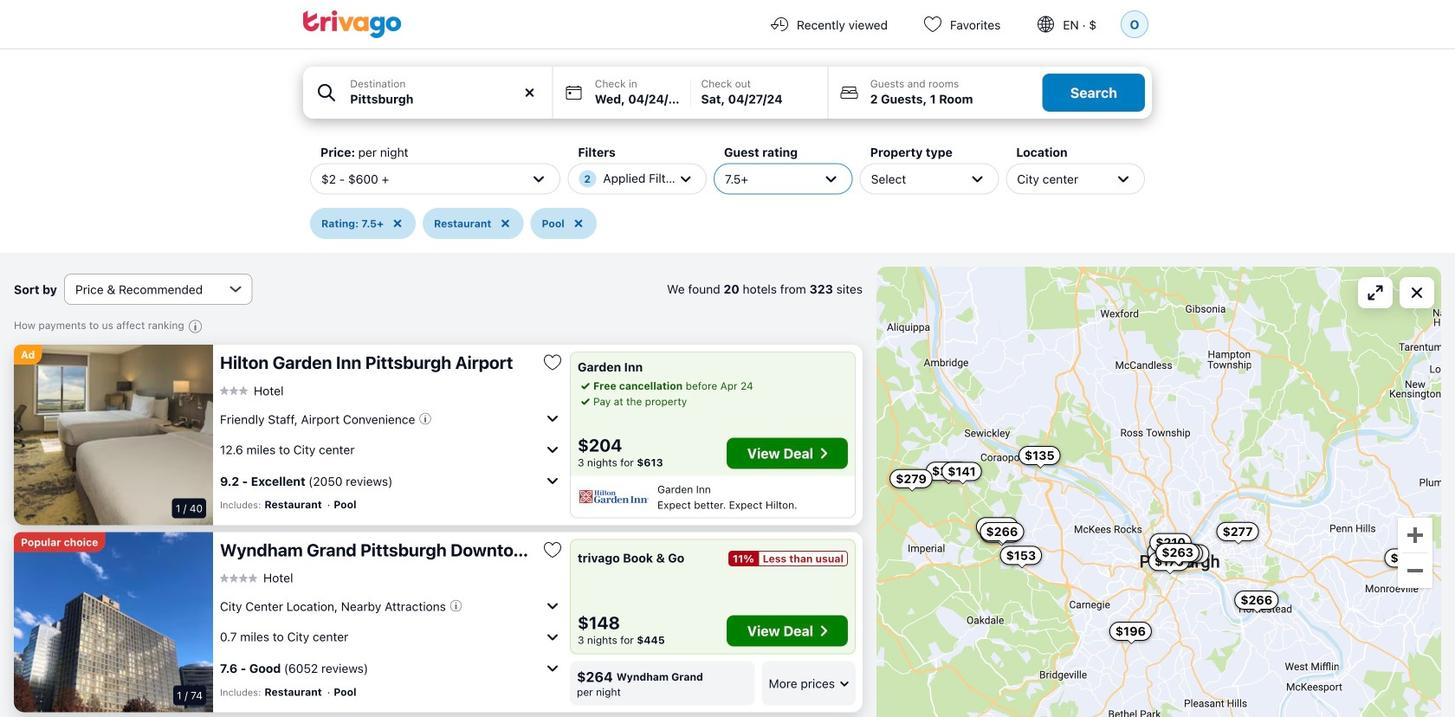 Task type: vqa. For each thing, say whether or not it's contained in the screenshot.
standard
no



Task type: describe. For each thing, give the bounding box(es) containing it.
garden inn image
[[578, 485, 651, 509]]

clear image
[[522, 85, 538, 101]]

Where to? search field
[[350, 90, 542, 108]]

wyndham grand pittsburgh downtown, (pittsburgh, usa) image
[[14, 532, 213, 713]]

trivago logo image
[[303, 10, 402, 38]]

map region
[[877, 267, 1442, 717]]



Task type: locate. For each thing, give the bounding box(es) containing it.
hilton garden inn pittsburgh airport, (pittsburgh, usa) image
[[14, 345, 213, 525]]

None field
[[303, 67, 553, 119]]



